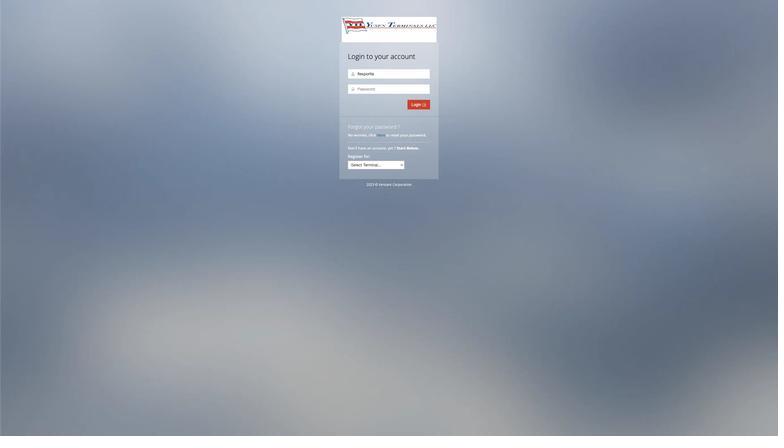 Task type: locate. For each thing, give the bounding box(es) containing it.
1 vertical spatial login
[[412, 103, 422, 107]]

have
[[358, 146, 367, 151]]

1 horizontal spatial ?
[[398, 123, 400, 130]]

your up username text box
[[375, 52, 389, 61]]

your
[[375, 52, 389, 61], [364, 123, 374, 130], [400, 133, 408, 138]]

corporation
[[393, 183, 412, 187]]

1 horizontal spatial to
[[386, 133, 390, 138]]

0 vertical spatial to
[[367, 52, 373, 61]]

here
[[377, 133, 385, 138]]

0 horizontal spatial your
[[364, 123, 374, 130]]

? right yet
[[394, 146, 396, 151]]

Username text field
[[348, 69, 430, 79]]

click
[[369, 133, 376, 138]]

login for login
[[412, 103, 422, 107]]

an
[[367, 146, 372, 151]]

0 vertical spatial your
[[375, 52, 389, 61]]

account
[[391, 52, 416, 61]]

register for:
[[348, 154, 370, 159]]

no
[[348, 133, 353, 138]]

your right the reset
[[400, 133, 408, 138]]

1 vertical spatial ?
[[394, 146, 396, 151]]

?
[[398, 123, 400, 130], [394, 146, 396, 151]]

login
[[348, 52, 365, 61], [412, 103, 422, 107]]

forgot your password ? no worries, click here to reset your password.
[[348, 123, 427, 138]]

0 horizontal spatial login
[[348, 52, 365, 61]]

2023
[[367, 183, 374, 187]]

1 vertical spatial your
[[364, 123, 374, 130]]

login button
[[408, 100, 430, 110]]

? inside forgot your password ? no worries, click here to reset your password.
[[398, 123, 400, 130]]

swapright image
[[422, 103, 426, 107]]

reset
[[391, 133, 399, 138]]

? up the reset
[[398, 123, 400, 130]]

0 vertical spatial ?
[[398, 123, 400, 130]]

your up click
[[364, 123, 374, 130]]

start
[[397, 146, 406, 151]]

to right here link
[[386, 133, 390, 138]]

0 vertical spatial login
[[348, 52, 365, 61]]

worries,
[[354, 133, 368, 138]]

don't have an account, yet ? start below. .
[[348, 146, 421, 151]]

account,
[[373, 146, 387, 151]]

1 vertical spatial to
[[386, 133, 390, 138]]

1 horizontal spatial your
[[375, 52, 389, 61]]

to
[[367, 52, 373, 61], [386, 133, 390, 138]]

don't
[[348, 146, 357, 151]]

2 horizontal spatial your
[[400, 133, 408, 138]]

1 horizontal spatial login
[[412, 103, 422, 107]]

login inside button
[[412, 103, 422, 107]]

to up username text box
[[367, 52, 373, 61]]

lock image
[[351, 87, 355, 92]]

Password password field
[[348, 84, 430, 94]]



Task type: vqa. For each thing, say whether or not it's contained in the screenshot.
Here "link"
yes



Task type: describe. For each thing, give the bounding box(es) containing it.
0 horizontal spatial ?
[[394, 146, 396, 151]]

password.
[[409, 133, 427, 138]]

yet
[[388, 146, 393, 151]]

to inside forgot your password ? no worries, click here to reset your password.
[[386, 133, 390, 138]]

.
[[419, 146, 420, 151]]

0 horizontal spatial to
[[367, 52, 373, 61]]

2 vertical spatial your
[[400, 133, 408, 138]]

versiant
[[379, 183, 392, 187]]

forgot
[[348, 123, 363, 130]]

login for login to your account
[[348, 52, 365, 61]]

register
[[348, 154, 363, 159]]

login to your account
[[348, 52, 416, 61]]

2023 © versiant corporation
[[367, 183, 412, 187]]

©
[[375, 183, 378, 187]]

user image
[[351, 72, 355, 76]]

below.
[[407, 146, 419, 151]]

password
[[375, 123, 397, 130]]

for:
[[364, 154, 370, 159]]

here link
[[377, 133, 385, 138]]



